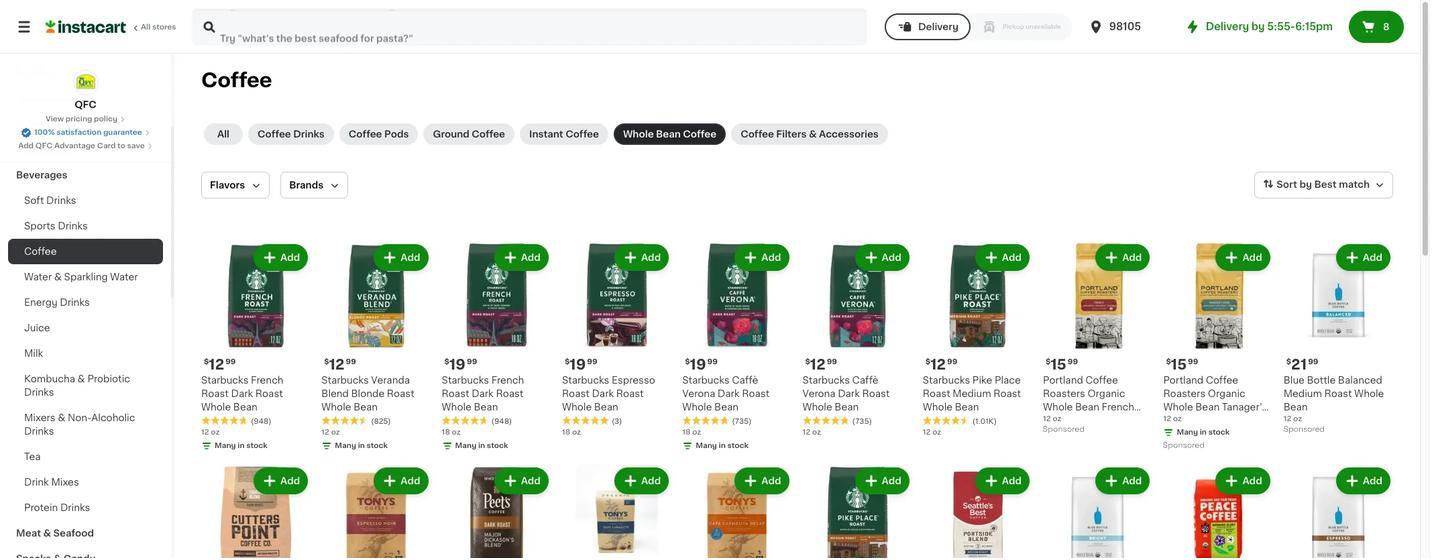Task type: locate. For each thing, give the bounding box(es) containing it.
drinks up sports drinks
[[46, 196, 76, 205]]

& up energy drinks
[[54, 272, 62, 282]]

1 vertical spatial all
[[217, 130, 230, 139]]

all up flavors
[[217, 130, 230, 139]]

2 19 from the left
[[570, 358, 586, 372]]

1 15 from the left
[[1051, 358, 1067, 372]]

19 for starbucks french roast dark roast whole bean
[[450, 358, 466, 372]]

0 horizontal spatial 15
[[1051, 358, 1067, 372]]

None search field
[[192, 8, 868, 46]]

0 horizontal spatial (735)
[[732, 418, 752, 426]]

2 18 from the left
[[562, 429, 571, 436]]

1 horizontal spatial 15
[[1172, 358, 1187, 372]]

sponsored badge image down song
[[1164, 442, 1205, 450]]

0 vertical spatial all
[[141, 23, 150, 31]]

0 horizontal spatial verona
[[683, 389, 716, 399]]

1 horizontal spatial (948)
[[492, 418, 512, 426]]

2 $ 19 99 from the left
[[565, 358, 598, 372]]

medium down blue
[[1284, 389, 1323, 399]]

1 horizontal spatial qfc
[[75, 100, 96, 109]]

soft drinks link
[[8, 188, 163, 213]]

qfc link
[[73, 70, 98, 111]]

bean inside portland coffee roasters organic whole bean french coffee
[[1076, 403, 1100, 412]]

qfc
[[75, 100, 96, 109], [35, 142, 53, 150]]

sponsored badge image for portland coffee roasters organic whole bean french coffee
[[1044, 426, 1084, 434]]

0 horizontal spatial starbucks caffè verona dark roast whole bean
[[683, 376, 770, 412]]

bean inside starbucks pike place roast medium roast whole bean
[[955, 403, 980, 412]]

all inside all link
[[217, 130, 230, 139]]

8
[[1384, 22, 1390, 32]]

bean inside starbucks espresso roast dark roast whole bean
[[594, 403, 619, 412]]

match
[[1339, 180, 1370, 189]]

to
[[118, 142, 125, 150]]

12 oz
[[1044, 416, 1062, 423], [1164, 416, 1182, 423], [201, 429, 220, 436], [322, 429, 340, 436], [803, 429, 821, 436], [923, 429, 942, 436]]

by right sort
[[1300, 180, 1313, 189]]

0 horizontal spatial qfc
[[35, 142, 53, 150]]

starbucks french roast dark roast whole bean
[[201, 376, 284, 412], [442, 376, 524, 412]]

& down 100%
[[44, 145, 52, 154]]

6:15pm
[[1296, 21, 1333, 32]]

all
[[141, 23, 150, 31], [217, 130, 230, 139]]

2 caffè from the left
[[732, 376, 759, 385]]

starbucks inside starbucks pike place roast medium roast whole bean
[[923, 376, 971, 385]]

2 (948) from the left
[[492, 418, 512, 426]]

ground coffee
[[433, 130, 505, 139]]

view pricing policy
[[46, 115, 118, 123]]

2 horizontal spatial 18 oz
[[683, 429, 702, 436]]

15 for portland coffee roasters organic whole bean tanager's song coffee
[[1172, 358, 1187, 372]]

15 up portland coffee roasters organic whole bean tanager's song coffee
[[1172, 358, 1187, 372]]

1 medium from the left
[[953, 389, 992, 399]]

3 roast from the left
[[387, 389, 415, 399]]

pike
[[973, 376, 993, 385]]

meat & seafood link
[[8, 521, 163, 546]]

drinks up coffee link
[[58, 221, 88, 231]]

1 horizontal spatial starbucks french roast dark roast whole bean
[[442, 376, 524, 412]]

0 horizontal spatial 18
[[442, 429, 450, 436]]

(948) for 12
[[251, 418, 272, 426]]

qfc up view pricing policy link
[[75, 100, 96, 109]]

2 dark from the left
[[472, 389, 494, 399]]

18 oz
[[442, 429, 461, 436], [562, 429, 581, 436], [683, 429, 702, 436]]

1 water from the left
[[24, 272, 52, 282]]

18
[[442, 429, 450, 436], [562, 429, 571, 436], [683, 429, 691, 436]]

many
[[1177, 429, 1199, 436], [215, 442, 236, 450], [335, 442, 356, 450], [455, 442, 477, 450], [696, 442, 717, 450]]

1 $ 12 99 from the left
[[204, 358, 236, 372]]

8 roast from the left
[[863, 389, 890, 399]]

portland
[[1044, 376, 1084, 385], [1164, 376, 1204, 385]]

15 for portland coffee roasters organic whole bean french coffee
[[1051, 358, 1067, 372]]

bottle
[[1308, 376, 1336, 385]]

6 99 from the left
[[948, 359, 958, 366]]

organic inside portland coffee roasters organic whole bean tanager's song coffee
[[1209, 389, 1246, 399]]

15 up portland coffee roasters organic whole bean french coffee
[[1051, 358, 1067, 372]]

meat
[[16, 529, 41, 538]]

$ 12 99
[[204, 358, 236, 372], [324, 358, 356, 372], [806, 358, 838, 372], [926, 358, 958, 372]]

0 horizontal spatial sponsored badge image
[[1044, 426, 1084, 434]]

0 horizontal spatial roasters
[[1044, 389, 1086, 399]]

10 $ from the left
[[1287, 359, 1292, 366]]

drinks down water & sparkling water
[[60, 298, 90, 307]]

by for delivery
[[1252, 21, 1265, 32]]

2 (735) from the left
[[732, 418, 752, 426]]

& for seafood
[[43, 529, 51, 538]]

1 horizontal spatial delivery
[[1206, 21, 1250, 32]]

1 horizontal spatial caffè
[[853, 376, 879, 385]]

portland inside portland coffee roasters organic whole bean french coffee
[[1044, 376, 1084, 385]]

1 99 from the left
[[226, 359, 236, 366]]

delivery for delivery
[[919, 22, 959, 32]]

1 horizontal spatial (735)
[[853, 418, 872, 426]]

3 19 from the left
[[690, 358, 706, 372]]

0 vertical spatial qfc
[[75, 100, 96, 109]]

1 horizontal spatial roasters
[[1164, 389, 1206, 399]]

6 $ from the left
[[926, 359, 931, 366]]

18 oz for starbucks caffè verona dark roast whole bean
[[683, 429, 702, 436]]

6 starbucks from the left
[[923, 376, 971, 385]]

roasters inside portland coffee roasters organic whole bean tanager's song coffee
[[1164, 389, 1206, 399]]

drinks inside 'mixers & non-alcoholic drinks'
[[24, 427, 54, 436]]

milk link
[[8, 341, 163, 366]]

1 horizontal spatial 18
[[562, 429, 571, 436]]

2 medium from the left
[[1284, 389, 1323, 399]]

$ 12 99 for starbucks french roast dark roast whole bean
[[204, 358, 236, 372]]

Best match Sort by field
[[1255, 172, 1394, 199]]

1 organic from the left
[[1088, 389, 1126, 399]]

whole inside the blue bottle balanced medium roast whole bean 12 oz
[[1355, 389, 1385, 399]]

drinks down mixers
[[24, 427, 54, 436]]

(948)
[[251, 418, 272, 426], [492, 418, 512, 426]]

2 starbucks caffè verona dark roast whole bean from the left
[[683, 376, 770, 412]]

card
[[97, 142, 116, 150]]

2 $ 12 99 from the left
[[324, 358, 356, 372]]

2 roasters from the left
[[1164, 389, 1206, 399]]

$ 15 99 up portland coffee roasters organic whole bean french coffee
[[1046, 358, 1079, 372]]

qfc inside qfc link
[[75, 100, 96, 109]]

0 horizontal spatial organic
[[1088, 389, 1126, 399]]

protein drinks
[[24, 503, 90, 513]]

2 99 from the left
[[346, 359, 356, 366]]

2 15 from the left
[[1172, 358, 1187, 372]]

0 horizontal spatial water
[[24, 272, 52, 282]]

medium inside the blue bottle balanced medium roast whole bean 12 oz
[[1284, 389, 1323, 399]]

0 horizontal spatial 19
[[450, 358, 466, 372]]

1 horizontal spatial sponsored badge image
[[1164, 442, 1205, 450]]

$ 19 99
[[445, 358, 477, 372], [565, 358, 598, 372], [685, 358, 718, 372]]

water up the energy
[[24, 272, 52, 282]]

medium down pike
[[953, 389, 992, 399]]

1 horizontal spatial water
[[110, 272, 138, 282]]

2 horizontal spatial 19
[[690, 358, 706, 372]]

view
[[46, 115, 64, 123]]

juice
[[24, 323, 50, 333]]

instacart logo image
[[46, 19, 126, 35]]

18 for starbucks french roast dark roast whole bean
[[442, 429, 450, 436]]

french
[[251, 376, 284, 385], [492, 376, 524, 385], [1102, 403, 1135, 412]]

add inside "link"
[[18, 142, 34, 150]]

(1.01k)
[[973, 418, 997, 426]]

1 (735) from the left
[[853, 418, 872, 426]]

mixers & non-alcoholic drinks link
[[8, 405, 163, 444]]

sponsored badge image
[[1044, 426, 1084, 434], [1284, 426, 1325, 434], [1164, 442, 1205, 450]]

starbucks inside starbucks veranda blend blonde roast whole bean
[[322, 376, 369, 385]]

4 $ 12 99 from the left
[[926, 358, 958, 372]]

& left non-
[[58, 413, 65, 423]]

0 horizontal spatial portland
[[1044, 376, 1084, 385]]

sponsored badge image down portland coffee roasters organic whole bean french coffee
[[1044, 426, 1084, 434]]

drinks for soft drinks
[[46, 196, 76, 205]]

$ 19 99 for starbucks espresso roast dark roast whole bean
[[565, 358, 598, 372]]

starbucks caffè verona dark roast whole bean for 12
[[803, 376, 890, 412]]

0 horizontal spatial by
[[1252, 21, 1265, 32]]

5 roast from the left
[[496, 389, 524, 399]]

& inside "link"
[[44, 145, 52, 154]]

roasters for song
[[1164, 389, 1206, 399]]

1 roasters from the left
[[1044, 389, 1086, 399]]

1 18 from the left
[[442, 429, 450, 436]]

12 oz for starbucks caffè verona dark roast whole bean
[[803, 429, 821, 436]]

organic
[[1088, 389, 1126, 399], [1209, 389, 1246, 399]]

1 horizontal spatial all
[[217, 130, 230, 139]]

5:55-
[[1268, 21, 1296, 32]]

all left stores at the top left of page
[[141, 23, 150, 31]]

tea link
[[8, 444, 163, 470]]

2 verona from the left
[[683, 389, 716, 399]]

starbucks caffè verona dark roast whole bean
[[803, 376, 890, 412], [683, 376, 770, 412]]

2 $ 15 99 from the left
[[1167, 358, 1199, 372]]

10 99 from the left
[[1309, 359, 1319, 366]]

coffee pods
[[349, 130, 409, 139]]

all inside "all stores" link
[[141, 23, 150, 31]]

3 $ from the left
[[445, 359, 450, 366]]

starbucks caffè verona dark roast whole bean for 19
[[683, 376, 770, 412]]

portland coffee roasters organic whole bean tanager's song coffee
[[1164, 376, 1268, 426]]

0 horizontal spatial delivery
[[919, 22, 959, 32]]

8 99 from the left
[[1189, 359, 1199, 366]]

1 portland from the left
[[1044, 376, 1084, 385]]

4 99 from the left
[[587, 359, 598, 366]]

1 starbucks caffè verona dark roast whole bean from the left
[[803, 376, 890, 412]]

2 starbucks french roast dark roast whole bean from the left
[[442, 376, 524, 412]]

0 horizontal spatial $ 19 99
[[445, 358, 477, 372]]

5 dark from the left
[[718, 389, 740, 399]]

& right 'meat'
[[43, 529, 51, 538]]

by inside field
[[1300, 180, 1313, 189]]

$ 12 99 for starbucks pike place roast medium roast whole bean
[[926, 358, 958, 372]]

3 18 from the left
[[683, 429, 691, 436]]

1 horizontal spatial french
[[492, 376, 524, 385]]

mixers & non-alcoholic drinks
[[24, 413, 135, 436]]

3 starbucks from the left
[[442, 376, 489, 385]]

12 oz for starbucks veranda blend blonde roast whole bean
[[322, 429, 340, 436]]

21
[[1292, 358, 1307, 372]]

bean inside starbucks veranda blend blonde roast whole bean
[[354, 403, 378, 412]]

policy
[[94, 115, 118, 123]]

meat & seafood
[[16, 529, 94, 538]]

add button
[[255, 246, 307, 270], [375, 246, 427, 270], [496, 246, 548, 270], [616, 246, 668, 270], [736, 246, 788, 270], [857, 246, 909, 270], [977, 246, 1029, 270], [1097, 246, 1149, 270], [1218, 246, 1270, 270], [1338, 246, 1390, 270], [255, 469, 307, 493], [375, 469, 427, 493], [496, 469, 548, 493], [616, 469, 668, 493], [736, 469, 788, 493], [857, 469, 909, 493], [977, 469, 1029, 493], [1097, 469, 1149, 493], [1218, 469, 1270, 493], [1338, 469, 1390, 493]]

0 vertical spatial by
[[1252, 21, 1265, 32]]

0 horizontal spatial medium
[[953, 389, 992, 399]]

1 horizontal spatial verona
[[803, 389, 836, 399]]

filters
[[777, 130, 807, 139]]

oz
[[1053, 416, 1062, 423], [1174, 416, 1182, 423], [1294, 416, 1303, 423], [211, 429, 220, 436], [331, 429, 340, 436], [452, 429, 461, 436], [572, 429, 581, 436], [813, 429, 821, 436], [933, 429, 942, 436], [693, 429, 702, 436]]

drinks inside kombucha & probiotic drinks
[[24, 388, 54, 397]]

portland right place
[[1044, 376, 1084, 385]]

1 roast from the left
[[201, 389, 229, 399]]

portland for portland coffee roasters organic whole bean tanager's song coffee
[[1164, 376, 1204, 385]]

drinks up the seafood on the bottom left of page
[[60, 503, 90, 513]]

1 19 from the left
[[450, 358, 466, 372]]

0 horizontal spatial french
[[251, 376, 284, 385]]

2 roast from the left
[[256, 389, 283, 399]]

bean inside the blue bottle balanced medium roast whole bean 12 oz
[[1284, 403, 1308, 412]]

coffee pods link
[[339, 123, 418, 145]]

7 $ from the left
[[1046, 359, 1051, 366]]

qfc down 100%
[[35, 142, 53, 150]]

2 18 oz from the left
[[562, 429, 581, 436]]

by left 5:55-
[[1252, 21, 1265, 32]]

whole inside starbucks pike place roast medium roast whole bean
[[923, 403, 953, 412]]

& down milk link
[[78, 374, 85, 384]]

$ inside $ 21 99
[[1287, 359, 1292, 366]]

verona
[[803, 389, 836, 399], [683, 389, 716, 399]]

1 horizontal spatial medium
[[1284, 389, 1323, 399]]

flavors button
[[201, 172, 270, 199]]

thanksgiving
[[16, 94, 80, 103]]

medium
[[953, 389, 992, 399], [1284, 389, 1323, 399]]

beverages
[[16, 170, 67, 180]]

& inside 'mixers & non-alcoholic drinks'
[[58, 413, 65, 423]]

by
[[1252, 21, 1265, 32], [1300, 180, 1313, 189]]

2 $ from the left
[[324, 359, 329, 366]]

(3)
[[612, 418, 622, 426]]

9 $ from the left
[[685, 359, 690, 366]]

0 horizontal spatial $ 15 99
[[1046, 358, 1079, 372]]

milk
[[24, 349, 43, 358]]

2 organic from the left
[[1209, 389, 1246, 399]]

1 verona from the left
[[803, 389, 836, 399]]

non-
[[68, 413, 92, 423]]

delivery by 5:55-6:15pm
[[1206, 21, 1333, 32]]

1 horizontal spatial 19
[[570, 358, 586, 372]]

starbucks french roast dark roast whole bean for 12
[[201, 376, 284, 412]]

1 18 oz from the left
[[442, 429, 461, 436]]

add
[[18, 142, 34, 150], [281, 253, 300, 262], [401, 253, 421, 262], [521, 253, 541, 262], [642, 253, 661, 262], [762, 253, 781, 262], [882, 253, 902, 262], [1003, 253, 1022, 262], [1123, 253, 1142, 262], [1243, 253, 1263, 262], [1364, 253, 1383, 262], [281, 477, 300, 486], [401, 477, 421, 486], [521, 477, 541, 486], [642, 477, 661, 486], [762, 477, 781, 486], [882, 477, 902, 486], [1003, 477, 1022, 486], [1123, 477, 1142, 486], [1243, 477, 1263, 486], [1364, 477, 1383, 486]]

whole inside portland coffee roasters organic whole bean tanager's song coffee
[[1164, 403, 1194, 412]]

0 horizontal spatial caffè
[[732, 376, 759, 385]]

$ 15 99 for portland coffee roasters organic whole bean french coffee
[[1046, 358, 1079, 372]]

portland inside portland coffee roasters organic whole bean tanager's song coffee
[[1164, 376, 1204, 385]]

french inside portland coffee roasters organic whole bean french coffee
[[1102, 403, 1135, 412]]

stock
[[1209, 429, 1230, 436], [246, 442, 268, 450], [367, 442, 388, 450], [487, 442, 508, 450], [728, 442, 749, 450]]

1 $ 19 99 from the left
[[445, 358, 477, 372]]

drinks for sports drinks
[[58, 221, 88, 231]]

1 horizontal spatial starbucks caffè verona dark roast whole bean
[[803, 376, 890, 412]]

advantage
[[54, 142, 95, 150]]

starbucks inside starbucks espresso roast dark roast whole bean
[[562, 376, 610, 385]]

1 horizontal spatial by
[[1300, 180, 1313, 189]]

sports
[[24, 221, 56, 231]]

starbucks veranda blend blonde roast whole bean
[[322, 376, 415, 412]]

drinks down kombucha
[[24, 388, 54, 397]]

3 dark from the left
[[592, 389, 614, 399]]

alcoholic
[[92, 413, 135, 423]]

portland for portland coffee roasters organic whole bean french coffee
[[1044, 376, 1084, 385]]

portland up song
[[1164, 376, 1204, 385]]

drinks up the brands
[[293, 130, 325, 139]]

roasters inside portland coffee roasters organic whole bean french coffee
[[1044, 389, 1086, 399]]

water right sparkling
[[110, 272, 138, 282]]

delivery for delivery by 5:55-6:15pm
[[1206, 21, 1250, 32]]

flavors
[[210, 181, 245, 190]]

delivery inside button
[[919, 22, 959, 32]]

bean inside portland coffee roasters organic whole bean tanager's song coffee
[[1196, 403, 1220, 412]]

0 horizontal spatial (948)
[[251, 418, 272, 426]]

$ 15 99 up portland coffee roasters organic whole bean tanager's song coffee
[[1167, 358, 1199, 372]]

3 $ 12 99 from the left
[[806, 358, 838, 372]]

0 horizontal spatial 18 oz
[[442, 429, 461, 436]]

1 horizontal spatial portland
[[1164, 376, 1204, 385]]

dark
[[231, 389, 253, 399], [472, 389, 494, 399], [592, 389, 614, 399], [838, 389, 860, 399], [718, 389, 740, 399]]

1 starbucks from the left
[[201, 376, 249, 385]]

sponsored badge image down the blue bottle balanced medium roast whole bean 12 oz
[[1284, 426, 1325, 434]]

1 horizontal spatial $ 19 99
[[565, 358, 598, 372]]

& inside kombucha & probiotic drinks
[[78, 374, 85, 384]]

ground coffee link
[[424, 123, 515, 145]]

2 horizontal spatial 18
[[683, 429, 691, 436]]

2 horizontal spatial french
[[1102, 403, 1135, 412]]

& for sparkling
[[54, 272, 62, 282]]

2 portland from the left
[[1164, 376, 1204, 385]]

1 starbucks french roast dark roast whole bean from the left
[[201, 376, 284, 412]]

product group
[[201, 242, 311, 455], [322, 242, 431, 455], [442, 242, 552, 455], [562, 242, 672, 438], [683, 242, 792, 455], [803, 242, 913, 438], [923, 242, 1033, 438], [1044, 242, 1153, 437], [1164, 242, 1274, 453], [1284, 242, 1394, 437], [201, 465, 311, 558], [322, 465, 431, 558], [442, 465, 552, 558], [562, 465, 672, 558], [683, 465, 792, 558], [803, 465, 913, 558], [923, 465, 1033, 558], [1044, 465, 1153, 558], [1164, 465, 1274, 558], [1284, 465, 1394, 558]]

1 $ 15 99 from the left
[[1046, 358, 1079, 372]]

100%
[[34, 129, 55, 136]]

7 starbucks from the left
[[683, 376, 730, 385]]

2 horizontal spatial $ 19 99
[[685, 358, 718, 372]]

2 starbucks from the left
[[322, 376, 369, 385]]

roast inside starbucks veranda blend blonde roast whole bean
[[387, 389, 415, 399]]

3 $ 19 99 from the left
[[685, 358, 718, 372]]

1 horizontal spatial organic
[[1209, 389, 1246, 399]]

4 starbucks from the left
[[562, 376, 610, 385]]

1 vertical spatial qfc
[[35, 142, 53, 150]]

sports drinks
[[24, 221, 88, 231]]

seafood
[[53, 529, 94, 538]]

0 horizontal spatial starbucks french roast dark roast whole bean
[[201, 376, 284, 412]]

delivery
[[1206, 21, 1250, 32], [919, 22, 959, 32]]

1 (948) from the left
[[251, 418, 272, 426]]

coffee drinks
[[258, 130, 325, 139]]

1 vertical spatial by
[[1300, 180, 1313, 189]]

1 caffè from the left
[[853, 376, 879, 385]]

8 button
[[1350, 11, 1405, 43]]

delivery button
[[885, 13, 971, 40]]

99
[[226, 359, 236, 366], [346, 359, 356, 366], [467, 359, 477, 366], [587, 359, 598, 366], [827, 359, 838, 366], [948, 359, 958, 366], [1068, 359, 1079, 366], [1189, 359, 1199, 366], [708, 359, 718, 366], [1309, 359, 1319, 366]]

organic inside portland coffee roasters organic whole bean french coffee
[[1088, 389, 1126, 399]]

caffè for 19
[[732, 376, 759, 385]]

10 roast from the left
[[994, 389, 1022, 399]]

0 horizontal spatial all
[[141, 23, 150, 31]]

3 18 oz from the left
[[683, 429, 702, 436]]

12 roast from the left
[[1325, 389, 1353, 399]]

oz inside the blue bottle balanced medium roast whole bean 12 oz
[[1294, 416, 1303, 423]]

12 oz for starbucks french roast dark roast whole bean
[[201, 429, 220, 436]]

1 horizontal spatial $ 15 99
[[1167, 358, 1199, 372]]

19 for starbucks espresso roast dark roast whole bean
[[570, 358, 586, 372]]

1 horizontal spatial 18 oz
[[562, 429, 581, 436]]



Task type: describe. For each thing, give the bounding box(es) containing it.
$ 12 99 for starbucks caffè verona dark roast whole bean
[[806, 358, 838, 372]]

$ 19 99 for starbucks french roast dark roast whole bean
[[445, 358, 477, 372]]

drink
[[24, 478, 49, 487]]

roasters for coffee
[[1044, 389, 1086, 399]]

7 roast from the left
[[617, 389, 644, 399]]

3 99 from the left
[[467, 359, 477, 366]]

mixers
[[24, 413, 56, 423]]

blend
[[322, 389, 349, 399]]

starbucks french roast dark roast whole bean for 19
[[442, 376, 524, 412]]

juice link
[[8, 315, 163, 341]]

french for 19
[[492, 376, 524, 385]]

drinks for coffee drinks
[[293, 130, 325, 139]]

whole bean coffee link
[[614, 123, 726, 145]]

brands button
[[281, 172, 348, 199]]

blue bottle balanced medium roast whole bean 12 oz
[[1284, 376, 1385, 423]]

& right filters
[[809, 130, 817, 139]]

roast inside the blue bottle balanced medium roast whole bean 12 oz
[[1325, 389, 1353, 399]]

pods
[[385, 130, 409, 139]]

recipes
[[16, 68, 56, 78]]

delivery by 5:55-6:15pm link
[[1185, 19, 1333, 35]]

by for sort
[[1300, 180, 1313, 189]]

beverages link
[[8, 162, 163, 188]]

Search field
[[193, 9, 866, 44]]

9 99 from the left
[[708, 359, 718, 366]]

1 dark from the left
[[231, 389, 253, 399]]

verona for 19
[[683, 389, 716, 399]]

thanksgiving link
[[8, 86, 163, 111]]

all for all stores
[[141, 23, 150, 31]]

5 99 from the left
[[827, 359, 838, 366]]

& for non-
[[58, 413, 65, 423]]

kombucha
[[24, 374, 75, 384]]

19 for starbucks caffè verona dark roast whole bean
[[690, 358, 706, 372]]

2 horizontal spatial sponsored badge image
[[1284, 426, 1325, 434]]

1 $ from the left
[[204, 359, 209, 366]]

dairy & eggs
[[16, 145, 79, 154]]

drinks for energy drinks
[[60, 298, 90, 307]]

qfc logo image
[[73, 70, 98, 95]]

soft drinks
[[24, 196, 76, 205]]

98105
[[1110, 21, 1142, 32]]

tanager's
[[1223, 403, 1268, 412]]

satisfaction
[[56, 129, 102, 136]]

service type group
[[885, 13, 1072, 40]]

soft
[[24, 196, 44, 205]]

whole inside starbucks espresso roast dark roast whole bean
[[562, 403, 592, 412]]

sports drinks link
[[8, 213, 163, 239]]

18 oz for starbucks french roast dark roast whole bean
[[442, 429, 461, 436]]

coffee link
[[8, 239, 163, 264]]

6 roast from the left
[[562, 389, 590, 399]]

best
[[1315, 180, 1337, 189]]

place
[[995, 376, 1021, 385]]

dairy
[[16, 145, 42, 154]]

protein drinks link
[[8, 495, 163, 521]]

save
[[127, 142, 145, 150]]

coffee drinks link
[[248, 123, 334, 145]]

probiotic
[[88, 374, 130, 384]]

whole inside portland coffee roasters organic whole bean french coffee
[[1044, 403, 1073, 412]]

best match
[[1315, 180, 1370, 189]]

sort
[[1277, 180, 1298, 189]]

dark inside starbucks espresso roast dark roast whole bean
[[592, 389, 614, 399]]

all link
[[204, 123, 243, 145]]

water & sparkling water
[[24, 272, 138, 282]]

18 for starbucks espresso roast dark roast whole bean
[[562, 429, 571, 436]]

4 $ from the left
[[565, 359, 570, 366]]

medium inside starbucks pike place roast medium roast whole bean
[[953, 389, 992, 399]]

recipes link
[[8, 60, 163, 86]]

4 roast from the left
[[442, 389, 469, 399]]

produce
[[16, 119, 57, 129]]

sponsored badge image for portland coffee roasters organic whole bean tanager's song coffee
[[1164, 442, 1205, 450]]

(948) for 19
[[492, 418, 512, 426]]

9 roast from the left
[[923, 389, 951, 399]]

100% satisfaction guarantee
[[34, 129, 142, 136]]

100% satisfaction guarantee button
[[21, 125, 150, 138]]

98105 button
[[1088, 8, 1169, 46]]

12 oz for starbucks pike place roast medium roast whole bean
[[923, 429, 942, 436]]

4 dark from the left
[[838, 389, 860, 399]]

drinks for protein drinks
[[60, 503, 90, 513]]

instant coffee
[[530, 130, 599, 139]]

verona for 12
[[803, 389, 836, 399]]

mixes
[[51, 478, 79, 487]]

(735) for 12
[[853, 418, 872, 426]]

5 starbucks from the left
[[803, 376, 850, 385]]

& for probiotic
[[78, 374, 85, 384]]

blonde
[[351, 389, 385, 399]]

song
[[1164, 416, 1188, 426]]

12 inside the blue bottle balanced medium roast whole bean 12 oz
[[1284, 416, 1292, 423]]

qfc inside add qfc advantage card to save "link"
[[35, 142, 53, 150]]

sort by
[[1277, 180, 1313, 189]]

starbucks pike place roast medium roast whole bean
[[923, 376, 1022, 412]]

add qfc advantage card to save
[[18, 142, 145, 150]]

5 $ from the left
[[806, 359, 811, 366]]

ground
[[433, 130, 470, 139]]

coffee filters & accessories
[[741, 130, 879, 139]]

$ 15 99 for portland coffee roasters organic whole bean tanager's song coffee
[[1167, 358, 1199, 372]]

eggs
[[55, 145, 79, 154]]

kombucha & probiotic drinks link
[[8, 366, 163, 405]]

all for all
[[217, 130, 230, 139]]

coffee filters & accessories link
[[732, 123, 888, 145]]

$ 19 99 for starbucks caffè verona dark roast whole bean
[[685, 358, 718, 372]]

2 water from the left
[[110, 272, 138, 282]]

guarantee
[[103, 129, 142, 136]]

produce link
[[8, 111, 163, 137]]

(825)
[[371, 418, 391, 426]]

portland coffee roasters organic whole bean french coffee
[[1044, 376, 1135, 426]]

99 inside $ 21 99
[[1309, 359, 1319, 366]]

drink mixes link
[[8, 470, 163, 495]]

organic for tanager's
[[1209, 389, 1246, 399]]

all stores
[[141, 23, 176, 31]]

add qfc advantage card to save link
[[18, 141, 153, 152]]

$ 21 99
[[1287, 358, 1319, 372]]

energy drinks link
[[8, 290, 163, 315]]

instant coffee link
[[520, 123, 609, 145]]

caffè for 12
[[853, 376, 879, 385]]

11 roast from the left
[[742, 389, 770, 399]]

dairy & eggs link
[[8, 137, 163, 162]]

8 $ from the left
[[1167, 359, 1172, 366]]

balanced
[[1339, 376, 1383, 385]]

product group containing 21
[[1284, 242, 1394, 437]]

7 99 from the left
[[1068, 359, 1079, 366]]

(735) for 19
[[732, 418, 752, 426]]

pricing
[[66, 115, 92, 123]]

french for 12
[[251, 376, 284, 385]]

espresso
[[612, 376, 656, 385]]

protein
[[24, 503, 58, 513]]

18 for starbucks caffè verona dark roast whole bean
[[683, 429, 691, 436]]

18 oz for starbucks espresso roast dark roast whole bean
[[562, 429, 581, 436]]

& for eggs
[[44, 145, 52, 154]]

water & sparkling water link
[[8, 264, 163, 290]]

organic for french
[[1088, 389, 1126, 399]]

starbucks espresso roast dark roast whole bean
[[562, 376, 656, 412]]

kombucha & probiotic drinks
[[24, 374, 130, 397]]

accessories
[[819, 130, 879, 139]]

$ 12 99 for starbucks veranda blend blonde roast whole bean
[[324, 358, 356, 372]]

all stores link
[[46, 8, 177, 46]]

veranda
[[371, 376, 410, 385]]

whole inside starbucks veranda blend blonde roast whole bean
[[322, 403, 351, 412]]

sparkling
[[64, 272, 108, 282]]



Task type: vqa. For each thing, say whether or not it's contained in the screenshot.


